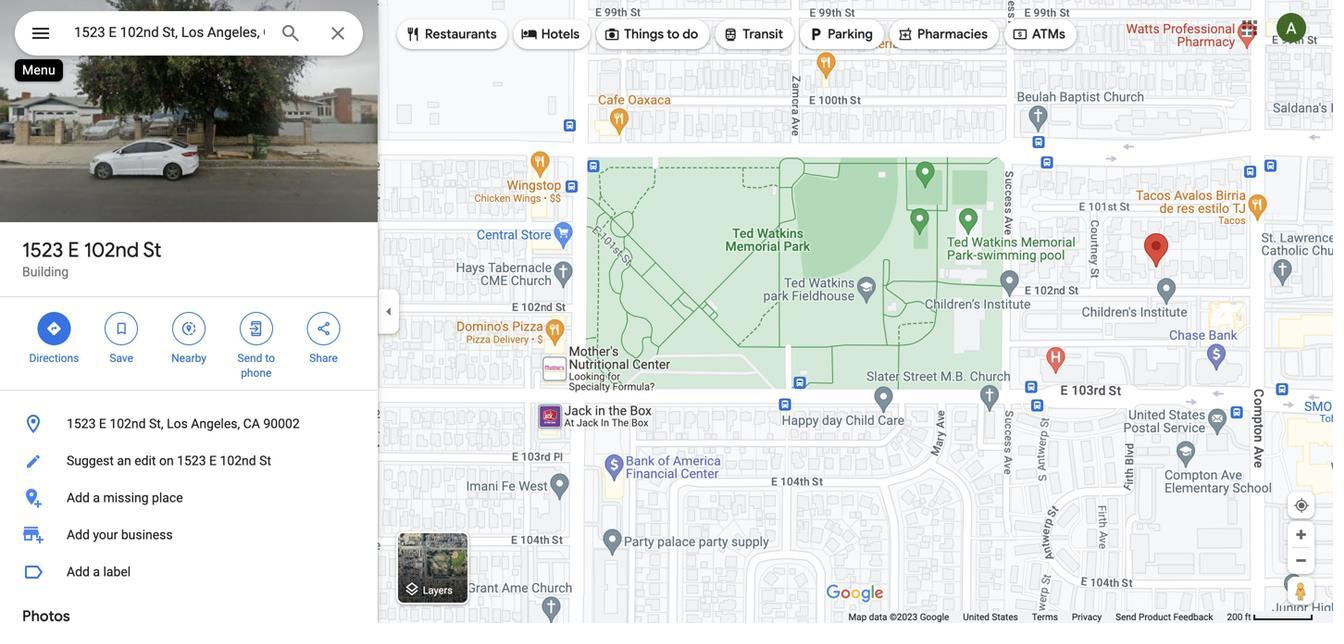 Task type: locate. For each thing, give the bounding box(es) containing it.
a left label
[[93, 564, 100, 580]]

terms button
[[1032, 611, 1058, 623]]

1 vertical spatial to
[[265, 352, 275, 365]]

2 vertical spatial add
[[67, 564, 90, 580]]

1523 inside 1523 e 102nd st building
[[22, 237, 63, 263]]

atms
[[1032, 26, 1065, 43]]

0 horizontal spatial 1523
[[22, 237, 63, 263]]

add
[[67, 490, 90, 505], [67, 527, 90, 543], [67, 564, 90, 580]]

102nd
[[84, 237, 139, 263], [110, 416, 146, 431], [220, 453, 256, 468]]

add down the suggest
[[67, 490, 90, 505]]

send
[[238, 352, 262, 365], [1116, 611, 1136, 623]]


[[604, 24, 620, 44]]

to
[[667, 26, 680, 43], [265, 352, 275, 365]]

1523 right on on the bottom left of page
[[177, 453, 206, 468]]


[[405, 24, 421, 44]]

transit
[[743, 26, 783, 43]]

0 horizontal spatial send
[[238, 352, 262, 365]]

1 vertical spatial 102nd
[[110, 416, 146, 431]]

1 vertical spatial st
[[259, 453, 271, 468]]

e up 'building'
[[68, 237, 79, 263]]

200 ft button
[[1227, 611, 1314, 623]]

add left label
[[67, 564, 90, 580]]

0 horizontal spatial to
[[265, 352, 275, 365]]

0 vertical spatial send
[[238, 352, 262, 365]]

directions
[[29, 352, 79, 365]]

3 add from the top
[[67, 564, 90, 580]]

add for add a label
[[67, 564, 90, 580]]

parking
[[828, 26, 873, 43]]

1 vertical spatial e
[[99, 416, 106, 431]]


[[181, 318, 197, 339]]

e for st,
[[99, 416, 106, 431]]

footer containing map data ©2023 google
[[848, 611, 1227, 623]]

102nd up  at the bottom left of the page
[[84, 237, 139, 263]]

0 vertical spatial e
[[68, 237, 79, 263]]

1 horizontal spatial st
[[259, 453, 271, 468]]

 pharmacies
[[897, 24, 988, 44]]

 restaurants
[[405, 24, 497, 44]]

1 horizontal spatial e
[[99, 416, 106, 431]]

1523
[[22, 237, 63, 263], [67, 416, 96, 431], [177, 453, 206, 468]]

0 vertical spatial to
[[667, 26, 680, 43]]

1 vertical spatial add
[[67, 527, 90, 543]]

102nd left st,
[[110, 416, 146, 431]]

send inside button
[[1116, 611, 1136, 623]]

1 horizontal spatial send
[[1116, 611, 1136, 623]]

e
[[68, 237, 79, 263], [99, 416, 106, 431], [209, 453, 217, 468]]

feedback
[[1173, 611, 1213, 623]]

1 vertical spatial send
[[1116, 611, 1136, 623]]

e inside 1523 e 102nd st building
[[68, 237, 79, 263]]

zoom out image
[[1294, 554, 1308, 568]]

states
[[992, 611, 1018, 623]]

none field inside 1523 e 102nd st, los angeles, ca 90002 field
[[74, 21, 265, 44]]

to up 'phone'
[[265, 352, 275, 365]]

send inside send to phone
[[238, 352, 262, 365]]

google account: angela cha  
(angela.cha@adept.ai) image
[[1277, 13, 1306, 43]]

0 vertical spatial 1523
[[22, 237, 63, 263]]

send left the product
[[1116, 611, 1136, 623]]

add a missing place
[[67, 490, 183, 505]]

1 a from the top
[[93, 490, 100, 505]]

 things to do
[[604, 24, 698, 44]]

missing
[[103, 490, 149, 505]]

200
[[1227, 611, 1243, 623]]

1523 up the suggest
[[67, 416, 96, 431]]

1 horizontal spatial 1523
[[67, 416, 96, 431]]

edit
[[134, 453, 156, 468]]

to inside send to phone
[[265, 352, 275, 365]]


[[30, 20, 52, 47]]

send to phone
[[238, 352, 275, 380]]

show your location image
[[1293, 497, 1310, 514]]

90002
[[263, 416, 300, 431]]

0 vertical spatial a
[[93, 490, 100, 505]]

0 horizontal spatial e
[[68, 237, 79, 263]]

None field
[[74, 21, 265, 44]]

a for label
[[93, 564, 100, 580]]


[[521, 24, 538, 44]]

0 horizontal spatial st
[[143, 237, 161, 263]]

1523 inside 1523 e 102nd st, los angeles, ca 90002 button
[[67, 416, 96, 431]]

a left 'missing'
[[93, 490, 100, 505]]

0 vertical spatial 102nd
[[84, 237, 139, 263]]

102nd down ca
[[220, 453, 256, 468]]

1523 e 102nd st, los angeles, ca 90002 button
[[0, 405, 378, 443]]

send product feedback
[[1116, 611, 1213, 623]]

e down angeles,
[[209, 453, 217, 468]]

2 vertical spatial 1523
[[177, 453, 206, 468]]

place
[[152, 490, 183, 505]]

2 add from the top
[[67, 527, 90, 543]]

102nd for st
[[84, 237, 139, 263]]

1 add from the top
[[67, 490, 90, 505]]

1523 e 102nd st main content
[[0, 0, 378, 623]]

1 vertical spatial a
[[93, 564, 100, 580]]

footer
[[848, 611, 1227, 623]]

send product feedback button
[[1116, 611, 1213, 623]]

privacy button
[[1072, 611, 1102, 623]]

show street view coverage image
[[1288, 577, 1315, 605]]

suggest an edit on 1523 e 102nd st
[[67, 453, 271, 468]]

0 vertical spatial st
[[143, 237, 161, 263]]

st
[[143, 237, 161, 263], [259, 453, 271, 468]]

add left your on the bottom
[[67, 527, 90, 543]]

1 horizontal spatial to
[[667, 26, 680, 43]]

a
[[93, 490, 100, 505], [93, 564, 100, 580]]

0 vertical spatial add
[[67, 490, 90, 505]]

to left do
[[667, 26, 680, 43]]


[[1012, 24, 1028, 44]]

nearby
[[171, 352, 206, 365]]


[[46, 318, 62, 339]]

ca
[[243, 416, 260, 431]]

phone
[[241, 367, 272, 380]]


[[113, 318, 130, 339]]

st inside 1523 e 102nd st building
[[143, 237, 161, 263]]

2 horizontal spatial 1523
[[177, 453, 206, 468]]

add your business link
[[0, 517, 378, 554]]

2 horizontal spatial e
[[209, 453, 217, 468]]

e up the suggest
[[99, 416, 106, 431]]


[[897, 24, 914, 44]]


[[248, 318, 265, 339]]

send up 'phone'
[[238, 352, 262, 365]]

 parking
[[807, 24, 873, 44]]

data
[[869, 611, 887, 623]]

e for st
[[68, 237, 79, 263]]

2 a from the top
[[93, 564, 100, 580]]

suggest
[[67, 453, 114, 468]]

1523 up 'building'
[[22, 237, 63, 263]]

layers
[[423, 584, 453, 596]]

1 vertical spatial 1523
[[67, 416, 96, 431]]

 atms
[[1012, 24, 1065, 44]]

united states button
[[963, 611, 1018, 623]]

102nd inside 1523 e 102nd st building
[[84, 237, 139, 263]]

st inside button
[[259, 453, 271, 468]]



Task type: describe. For each thing, give the bounding box(es) containing it.
terms
[[1032, 611, 1058, 623]]

1523 e 102nd st building
[[22, 237, 161, 280]]

share
[[309, 352, 338, 365]]

do
[[683, 26, 698, 43]]

2 vertical spatial 102nd
[[220, 453, 256, 468]]

google
[[920, 611, 949, 623]]

 button
[[15, 11, 67, 59]]

your
[[93, 527, 118, 543]]

add your business
[[67, 527, 173, 543]]

suggest an edit on 1523 e 102nd st button
[[0, 443, 378, 480]]

an
[[117, 453, 131, 468]]

united
[[963, 611, 990, 623]]

 transit
[[722, 24, 783, 44]]

send for send product feedback
[[1116, 611, 1136, 623]]

a for missing
[[93, 490, 100, 505]]

1523 for st,
[[67, 416, 96, 431]]

product
[[1139, 611, 1171, 623]]

collapse side panel image
[[379, 301, 399, 322]]

200 ft
[[1227, 611, 1251, 623]]

restaurants
[[425, 26, 497, 43]]

st,
[[149, 416, 164, 431]]

©2023
[[890, 611, 918, 623]]

102nd for st,
[[110, 416, 146, 431]]

add for add your business
[[67, 527, 90, 543]]

angeles,
[[191, 416, 240, 431]]

2 vertical spatial e
[[209, 453, 217, 468]]

add a label button
[[0, 554, 378, 591]]

map
[[848, 611, 867, 623]]

actions for 1523 e 102nd st region
[[0, 297, 378, 390]]

map data ©2023 google
[[848, 611, 949, 623]]

business
[[121, 527, 173, 543]]

on
[[159, 453, 174, 468]]

building
[[22, 264, 69, 280]]


[[807, 24, 824, 44]]

united states
[[963, 611, 1018, 623]]

zoom in image
[[1294, 528, 1308, 542]]

add a label
[[67, 564, 131, 580]]

 hotels
[[521, 24, 580, 44]]

add a missing place button
[[0, 480, 378, 517]]

1523 E 102nd St, Los Angeles, CA 90002 field
[[15, 11, 363, 56]]

add for add a missing place
[[67, 490, 90, 505]]

footer inside google maps element
[[848, 611, 1227, 623]]

los
[[167, 416, 188, 431]]

privacy
[[1072, 611, 1102, 623]]

1523 for st
[[22, 237, 63, 263]]

hotels
[[541, 26, 580, 43]]

save
[[110, 352, 133, 365]]

things
[[624, 26, 664, 43]]

pharmacies
[[917, 26, 988, 43]]

google maps element
[[0, 0, 1333, 623]]

 search field
[[15, 11, 363, 59]]

1523 inside the suggest an edit on 1523 e 102nd st button
[[177, 453, 206, 468]]

ft
[[1245, 611, 1251, 623]]

to inside  things to do
[[667, 26, 680, 43]]

label
[[103, 564, 131, 580]]


[[315, 318, 332, 339]]

1523 e 102nd st, los angeles, ca 90002
[[67, 416, 300, 431]]

send for send to phone
[[238, 352, 262, 365]]


[[722, 24, 739, 44]]



Task type: vqa. For each thing, say whether or not it's contained in the screenshot.


